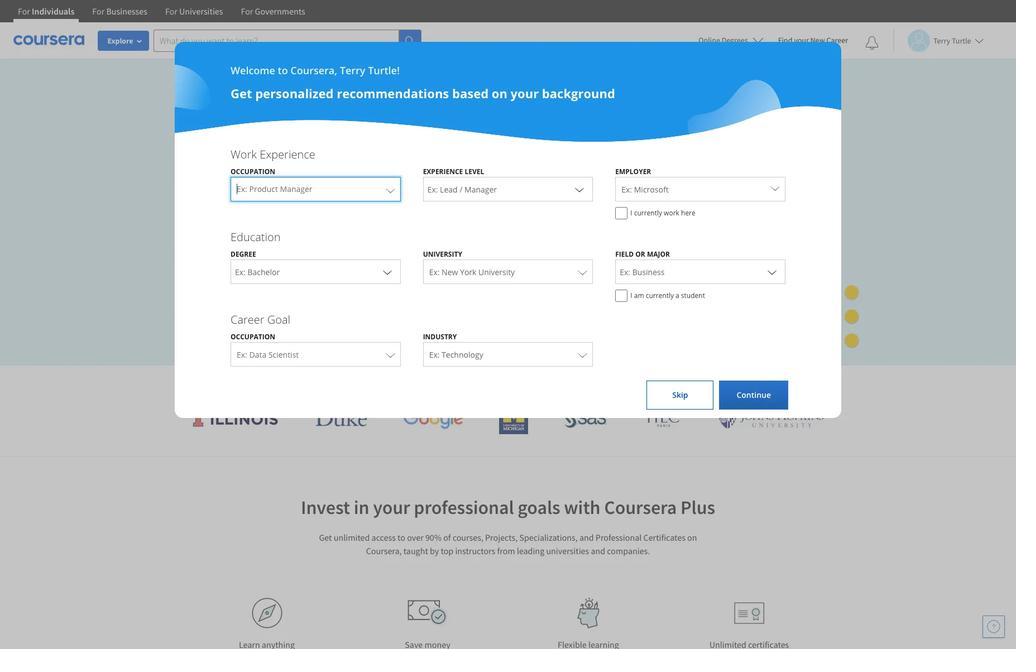 Task type: describe. For each thing, give the bounding box(es) containing it.
i for work experience
[[630, 208, 632, 218]]

0 horizontal spatial experience
[[260, 147, 315, 162]]

top
[[441, 545, 453, 557]]

unlimited
[[334, 532, 370, 543]]

education
[[231, 229, 281, 245]]

i for education
[[630, 291, 632, 300]]

ex: for ex: product manager
[[237, 184, 247, 194]]

your inside find your new career link
[[794, 35, 809, 45]]

welcome to coursera, terry turtle!
[[231, 64, 400, 77]]

work
[[664, 208, 679, 218]]

personalized
[[255, 85, 334, 102]]

start
[[202, 276, 221, 287]]

0 horizontal spatial universities
[[441, 374, 512, 392]]

johns hopkins university image
[[718, 409, 824, 429]]

new inside find your new career link
[[810, 35, 825, 45]]

start 7-day free trial button
[[184, 268, 301, 295]]

certificate
[[319, 176, 376, 193]]

technology
[[442, 349, 483, 360]]

1 vertical spatial coursera
[[604, 496, 677, 519]]

0 vertical spatial day
[[231, 276, 245, 287]]

7,000+
[[299, 156, 337, 173]]

field or major
[[615, 250, 670, 259]]

currently inside education element
[[646, 291, 674, 300]]

experience level
[[423, 167, 484, 176]]

governments
[[255, 6, 305, 17]]

employer
[[615, 167, 651, 176]]

google image
[[403, 409, 463, 429]]

here
[[681, 208, 695, 218]]

ex: for ex: microsoft
[[621, 184, 632, 195]]

leading universities and companies with coursera plus
[[388, 374, 731, 392]]

1 horizontal spatial experience
[[423, 167, 463, 176]]

manager
[[280, 184, 312, 194]]

14-
[[255, 302, 266, 313]]

over
[[407, 532, 424, 543]]

ex: product manager
[[237, 184, 312, 194]]

get for get personalized recommendations based on your background
[[231, 85, 252, 102]]

ex: for ex: new york university
[[429, 267, 440, 277]]

duke university image
[[315, 409, 367, 426]]

cancel
[[231, 250, 256, 261]]

free
[[247, 276, 264, 287]]

for governments
[[241, 6, 305, 17]]

businesses
[[106, 6, 147, 17]]

goals
[[518, 496, 560, 519]]

onboardingmodal dialog
[[0, 0, 1016, 649]]

ex: technology
[[429, 349, 483, 360]]

7-
[[223, 276, 231, 287]]

or
[[635, 250, 645, 259]]

to inside get unlimited access to over 90% of courses, projects, specializations, and professional certificates on coursera, taught by top instructors from leading universities and companies.
[[398, 532, 405, 543]]

professional
[[596, 532, 642, 543]]

to inside unlimited access to 7,000+ world-class courses, hands-on projects, and job-ready certificate programs—all included in your subscription
[[284, 156, 295, 173]]

1 vertical spatial in
[[354, 496, 369, 519]]

projects,
[[184, 176, 233, 193]]

coursera image
[[13, 31, 84, 49]]

projects,
[[485, 532, 518, 543]]

coursera plus image
[[184, 105, 354, 122]]

and up university of michigan 'image'
[[516, 374, 539, 392]]

from
[[497, 545, 515, 557]]

0 vertical spatial plus
[[705, 374, 731, 392]]

for for businesses
[[92, 6, 105, 17]]

ex: for ex: data scientist
[[237, 349, 247, 360]]

programs—all
[[379, 176, 460, 193]]

scientist
[[268, 349, 299, 360]]

access inside get unlimited access to over 90% of courses, projects, specializations, and professional certificates on coursera, taught by top instructors from leading universities and companies.
[[372, 532, 396, 543]]

work experience
[[231, 147, 315, 162]]

work
[[231, 147, 257, 162]]

sas image
[[564, 410, 607, 428]]

included
[[463, 176, 512, 193]]

continue
[[737, 390, 771, 400]]

chevron down image for experience level
[[573, 183, 586, 196]]

90%
[[425, 532, 442, 543]]

access inside unlimited access to 7,000+ world-class courses, hands-on projects, and job-ready certificate programs—all included in your subscription
[[243, 156, 281, 173]]

chevron down image for field or major
[[765, 265, 779, 279]]

chevron down image
[[381, 265, 394, 279]]

career inside career goal element
[[231, 312, 264, 327]]

university of michigan image
[[499, 404, 528, 434]]

anytime
[[258, 250, 291, 261]]

for universities
[[165, 6, 223, 17]]

industry
[[423, 332, 457, 342]]

companies.
[[607, 545, 650, 557]]

i currently work here
[[630, 208, 695, 218]]

based
[[452, 85, 488, 102]]

help center image
[[987, 620, 1000, 634]]

hands-
[[458, 156, 497, 173]]

get personalized recommendations based on your background
[[231, 85, 615, 102]]

major
[[647, 250, 670, 259]]

/year with 14-day money-back guarantee button
[[184, 302, 372, 313]]

ex: for ex: technology
[[429, 349, 440, 360]]

your up over
[[373, 496, 410, 519]]

world-
[[340, 156, 377, 173]]

Occupation field
[[231, 177, 400, 202]]

trial
[[266, 276, 283, 287]]

for individuals
[[18, 6, 74, 17]]

a
[[676, 291, 679, 300]]

specializations,
[[519, 532, 578, 543]]

find
[[778, 35, 792, 45]]

for for universities
[[165, 6, 177, 17]]

professional
[[414, 496, 514, 519]]

coursera, inside the "onboardingmodal" dialog
[[290, 64, 337, 77]]

certificates
[[643, 532, 685, 543]]

taught
[[403, 545, 428, 557]]

class
[[377, 156, 404, 173]]

am
[[634, 291, 644, 300]]

1 horizontal spatial day
[[266, 302, 280, 313]]

turtle!
[[368, 64, 400, 77]]

companies
[[543, 374, 611, 392]]

your inside unlimited access to 7,000+ world-class courses, hands-on projects, and job-ready certificate programs—all included in your subscription
[[184, 196, 210, 212]]

skip button
[[647, 381, 714, 410]]

occupation for career
[[231, 332, 275, 342]]

get for get unlimited access to over 90% of courses, projects, specializations, and professional certificates on coursera, taught by top instructors from leading universities and companies.
[[319, 532, 332, 543]]

recommendations
[[337, 85, 449, 102]]

occupation for work
[[231, 167, 275, 176]]

york
[[460, 267, 476, 277]]



Task type: vqa. For each thing, say whether or not it's contained in the screenshot.
job-
yes



Task type: locate. For each thing, give the bounding box(es) containing it.
back
[[312, 302, 330, 313]]

i
[[630, 208, 632, 218], [630, 291, 632, 300]]

currently left work
[[634, 208, 662, 218]]

ready
[[284, 176, 316, 193]]

courses, inside unlimited access to 7,000+ world-class courses, hands-on projects, and job-ready certificate programs—all included in your subscription
[[407, 156, 455, 173]]

0 horizontal spatial leading
[[392, 374, 437, 392]]

experience
[[260, 147, 315, 162], [423, 167, 463, 176]]

1 horizontal spatial with
[[564, 496, 600, 519]]

career left goal
[[231, 312, 264, 327]]

0 vertical spatial i
[[630, 208, 632, 218]]

welcome
[[231, 64, 275, 77]]

on up included
[[497, 156, 512, 173]]

/month, cancel anytime
[[198, 250, 291, 261]]

education element
[[219, 229, 797, 308]]

universities down specializations,
[[546, 545, 589, 557]]

ex: left data
[[237, 349, 247, 360]]

i left am
[[630, 291, 632, 300]]

1 vertical spatial i
[[630, 291, 632, 300]]

1 vertical spatial experience
[[423, 167, 463, 176]]

1 vertical spatial chevron down image
[[765, 265, 779, 279]]

access left over
[[372, 532, 396, 543]]

unlimited certificates image
[[734, 602, 764, 624]]

0 horizontal spatial university
[[423, 250, 462, 259]]

university
[[423, 250, 462, 259], [478, 267, 515, 277]]

1 i from the top
[[630, 208, 632, 218]]

to up "ready"
[[284, 156, 295, 173]]

university right york on the top left of page
[[478, 267, 515, 277]]

save money image
[[408, 600, 448, 626]]

get
[[231, 85, 252, 102], [319, 532, 332, 543]]

for left businesses
[[92, 6, 105, 17]]

1 horizontal spatial get
[[319, 532, 332, 543]]

0 horizontal spatial in
[[354, 496, 369, 519]]

university up york on the top left of page
[[423, 250, 462, 259]]

to up personalized
[[278, 64, 288, 77]]

career inside find your new career link
[[826, 35, 848, 45]]

new right find
[[810, 35, 825, 45]]

0 horizontal spatial career
[[231, 312, 264, 327]]

0 vertical spatial experience
[[260, 147, 315, 162]]

courses, up programs—all
[[407, 156, 455, 173]]

in
[[515, 176, 526, 193], [354, 496, 369, 519]]

leading inside get unlimited access to over 90% of courses, projects, specializations, and professional certificates on coursera, taught by top instructors from leading universities and companies.
[[517, 545, 544, 557]]

universities
[[179, 6, 223, 17]]

0 vertical spatial to
[[278, 64, 288, 77]]

to left over
[[398, 532, 405, 543]]

ex: up "subscription"
[[237, 184, 247, 194]]

on inside dialog
[[492, 85, 507, 102]]

0 vertical spatial career
[[826, 35, 848, 45]]

0 horizontal spatial access
[[243, 156, 281, 173]]

new inside education element
[[442, 267, 458, 277]]

your right find
[[794, 35, 809, 45]]

by
[[430, 545, 439, 557]]

3 for from the left
[[165, 6, 177, 17]]

1 vertical spatial coursera,
[[366, 545, 402, 557]]

leading up google image
[[392, 374, 437, 392]]

for for individuals
[[18, 6, 30, 17]]

courses, up instructors
[[453, 532, 483, 543]]

degree
[[231, 250, 256, 259]]

for left individuals at left top
[[18, 6, 30, 17]]

subscription
[[214, 196, 284, 212]]

for left governments
[[241, 6, 253, 17]]

1 horizontal spatial leading
[[517, 545, 544, 557]]

occupation up data
[[231, 332, 275, 342]]

0 vertical spatial with
[[235, 302, 253, 313]]

your left background
[[511, 85, 539, 102]]

chevron down image inside work experience element
[[573, 183, 586, 196]]

start 7-day free trial
[[202, 276, 283, 287]]

career left show notifications image at top right
[[826, 35, 848, 45]]

occupation down work
[[231, 167, 275, 176]]

job-
[[261, 176, 284, 193]]

and left professional
[[579, 532, 594, 543]]

courses, inside get unlimited access to over 90% of courses, projects, specializations, and professional certificates on coursera, taught by top instructors from leading universities and companies.
[[453, 532, 483, 543]]

2 vertical spatial to
[[398, 532, 405, 543]]

unlimited access to 7,000+ world-class courses, hands-on projects, and job-ready certificate programs—all included in your subscription
[[184, 156, 526, 212]]

I am currently a student checkbox
[[615, 290, 628, 302]]

1 vertical spatial access
[[372, 532, 396, 543]]

1 horizontal spatial in
[[515, 176, 526, 193]]

learn anything image
[[251, 598, 282, 629]]

courses,
[[407, 156, 455, 173], [453, 532, 483, 543]]

your
[[794, 35, 809, 45], [511, 85, 539, 102], [184, 196, 210, 212], [373, 496, 410, 519]]

i right by checking this box, i am confirming that the employer listed above is my current employer. checkbox
[[630, 208, 632, 218]]

chevron down image inside education element
[[765, 265, 779, 279]]

goal
[[267, 312, 290, 327]]

with right goals
[[564, 496, 600, 519]]

continue button
[[719, 381, 788, 410]]

0 vertical spatial in
[[515, 176, 526, 193]]

0 vertical spatial on
[[492, 85, 507, 102]]

skip
[[672, 390, 688, 400]]

ex: inside education element
[[429, 267, 440, 277]]

level
[[465, 167, 484, 176]]

ex: down industry
[[429, 349, 440, 360]]

0 vertical spatial chevron down image
[[573, 183, 586, 196]]

plus
[[705, 374, 731, 392], [680, 496, 715, 519]]

get inside the "onboardingmodal" dialog
[[231, 85, 252, 102]]

0 horizontal spatial day
[[231, 276, 245, 287]]

student
[[681, 291, 705, 300]]

on inside get unlimited access to over 90% of courses, projects, specializations, and professional certificates on coursera, taught by top instructors from leading universities and companies.
[[687, 532, 697, 543]]

your inside the "onboardingmodal" dialog
[[511, 85, 539, 102]]

coursera, up personalized
[[290, 64, 337, 77]]

1 horizontal spatial universities
[[546, 545, 589, 557]]

in up unlimited
[[354, 496, 369, 519]]

find your new career link
[[772, 33, 854, 47]]

experience left the level
[[423, 167, 463, 176]]

0 horizontal spatial coursera,
[[290, 64, 337, 77]]

of
[[443, 532, 451, 543]]

get inside get unlimited access to over 90% of courses, projects, specializations, and professional certificates on coursera, taught by top instructors from leading universities and companies.
[[319, 532, 332, 543]]

and inside unlimited access to 7,000+ world-class courses, hands-on projects, and job-ready certificate programs—all included in your subscription
[[236, 176, 258, 193]]

guarantee
[[332, 302, 372, 313]]

in inside unlimited access to 7,000+ world-class courses, hands-on projects, and job-ready certificate programs—all included in your subscription
[[515, 176, 526, 193]]

/year with 14-day money-back guarantee
[[212, 302, 372, 313]]

coursera up hec paris "image"
[[645, 374, 702, 392]]

on
[[492, 85, 507, 102], [497, 156, 512, 173], [687, 532, 697, 543]]

ex: down employer
[[621, 184, 632, 195]]

/year
[[212, 302, 233, 313]]

and up "subscription"
[[236, 176, 258, 193]]

new
[[810, 35, 825, 45], [442, 267, 458, 277]]

1 vertical spatial plus
[[680, 496, 715, 519]]

on right based
[[492, 85, 507, 102]]

1 horizontal spatial coursera,
[[366, 545, 402, 557]]

coursera
[[645, 374, 702, 392], [604, 496, 677, 519]]

coursera, left the taught
[[366, 545, 402, 557]]

data
[[249, 349, 266, 360]]

on inside unlimited access to 7,000+ world-class courses, hands-on projects, and job-ready certificate programs—all included in your subscription
[[497, 156, 512, 173]]

occupation inside work experience element
[[231, 167, 275, 176]]

0 horizontal spatial get
[[231, 85, 252, 102]]

2 vertical spatial on
[[687, 532, 697, 543]]

1 horizontal spatial chevron down image
[[765, 265, 779, 279]]

currently left "a"
[[646, 291, 674, 300]]

for businesses
[[92, 6, 147, 17]]

0 vertical spatial courses,
[[407, 156, 455, 173]]

1 vertical spatial to
[[284, 156, 295, 173]]

0 horizontal spatial new
[[442, 267, 458, 277]]

1 horizontal spatial university
[[478, 267, 515, 277]]

None search field
[[154, 29, 421, 52]]

universities
[[441, 374, 512, 392], [546, 545, 589, 557]]

2 for from the left
[[92, 6, 105, 17]]

day
[[231, 276, 245, 287], [266, 302, 280, 313]]

4 for from the left
[[241, 6, 253, 17]]

0 vertical spatial coursera,
[[290, 64, 337, 77]]

individuals
[[32, 6, 74, 17]]

1 vertical spatial day
[[266, 302, 280, 313]]

career goal element
[[219, 312, 797, 372]]

ex: microsoft
[[621, 184, 669, 195]]

1 horizontal spatial access
[[372, 532, 396, 543]]

ex: new york university
[[429, 267, 515, 277]]

hec paris image
[[643, 408, 682, 430]]

coursera, inside get unlimited access to over 90% of courses, projects, specializations, and professional certificates on coursera, taught by top instructors from leading universities and companies.
[[366, 545, 402, 557]]

0 vertical spatial get
[[231, 85, 252, 102]]

and down professional
[[591, 545, 605, 557]]

get left unlimited
[[319, 532, 332, 543]]

1 vertical spatial occupation
[[231, 332, 275, 342]]

0 vertical spatial leading
[[392, 374, 437, 392]]

I currently work here checkbox
[[615, 207, 628, 219]]

invest in your professional goals with coursera plus
[[301, 496, 715, 519]]

1 vertical spatial with
[[615, 374, 641, 392]]

2 occupation from the top
[[231, 332, 275, 342]]

2 i from the top
[[630, 291, 632, 300]]

on right certificates on the right bottom of page
[[687, 532, 697, 543]]

access up job-
[[243, 156, 281, 173]]

experience up "ready"
[[260, 147, 315, 162]]

to
[[278, 64, 288, 77], [284, 156, 295, 173], [398, 532, 405, 543]]

for left universities
[[165, 6, 177, 17]]

plus up certificates on the right bottom of page
[[680, 496, 715, 519]]

show notifications image
[[865, 36, 879, 50]]

find your new career
[[778, 35, 848, 45]]

new left york on the top left of page
[[442, 267, 458, 277]]

unlimited
[[184, 156, 240, 173]]

0 vertical spatial occupation
[[231, 167, 275, 176]]

with inside button
[[235, 302, 253, 313]]

0 horizontal spatial chevron down image
[[573, 183, 586, 196]]

0 vertical spatial coursera
[[645, 374, 702, 392]]

1 vertical spatial currently
[[646, 291, 674, 300]]

field
[[615, 250, 634, 259]]

microsoft
[[634, 184, 669, 195]]

1 vertical spatial get
[[319, 532, 332, 543]]

with
[[235, 302, 253, 313], [615, 374, 641, 392], [564, 496, 600, 519]]

coursera up professional
[[604, 496, 677, 519]]

0 vertical spatial universities
[[441, 374, 512, 392]]

chevron down image
[[573, 183, 586, 196], [765, 265, 779, 279]]

university of illinois at urbana-champaign image
[[192, 410, 279, 428]]

1 vertical spatial university
[[478, 267, 515, 277]]

ex: data scientist
[[237, 349, 299, 360]]

flexible learning image
[[569, 598, 608, 629]]

/month,
[[198, 250, 229, 261]]

career
[[826, 35, 848, 45], [231, 312, 264, 327]]

0 vertical spatial new
[[810, 35, 825, 45]]

i am currently a student
[[630, 291, 705, 300]]

ex: left york on the top left of page
[[429, 267, 440, 277]]

1 vertical spatial leading
[[517, 545, 544, 557]]

1 vertical spatial career
[[231, 312, 264, 327]]

coursera,
[[290, 64, 337, 77], [366, 545, 402, 557]]

banner navigation
[[9, 0, 314, 31]]

work experience element
[[219, 147, 797, 225]]

0 vertical spatial currently
[[634, 208, 662, 218]]

invest
[[301, 496, 350, 519]]

universities inside get unlimited access to over 90% of courses, projects, specializations, and professional certificates on coursera, taught by top instructors from leading universities and companies.
[[546, 545, 589, 557]]

1 occupation from the top
[[231, 167, 275, 176]]

money-
[[282, 302, 312, 313]]

2 vertical spatial with
[[564, 496, 600, 519]]

to inside the "onboardingmodal" dialog
[[278, 64, 288, 77]]

your down projects,
[[184, 196, 210, 212]]

1 horizontal spatial career
[[826, 35, 848, 45]]

0 horizontal spatial with
[[235, 302, 253, 313]]

1 for from the left
[[18, 6, 30, 17]]

career goal
[[231, 312, 290, 327]]

occupation inside career goal element
[[231, 332, 275, 342]]

for for governments
[[241, 6, 253, 17]]

1 horizontal spatial new
[[810, 35, 825, 45]]

0 vertical spatial university
[[423, 250, 462, 259]]

2 horizontal spatial with
[[615, 374, 641, 392]]

with left 14-
[[235, 302, 253, 313]]

for
[[18, 6, 30, 17], [92, 6, 105, 17], [165, 6, 177, 17], [241, 6, 253, 17]]

1 vertical spatial courses,
[[453, 532, 483, 543]]

and
[[236, 176, 258, 193], [516, 374, 539, 392], [579, 532, 594, 543], [591, 545, 605, 557]]

instructors
[[455, 545, 495, 557]]

product
[[249, 184, 278, 194]]

1 vertical spatial on
[[497, 156, 512, 173]]

1 vertical spatial universities
[[546, 545, 589, 557]]

background
[[542, 85, 615, 102]]

universities down technology
[[441, 374, 512, 392]]

plus left continue
[[705, 374, 731, 392]]

1 vertical spatial new
[[442, 267, 458, 277]]

with right companies
[[615, 374, 641, 392]]

in right included
[[515, 176, 526, 193]]

currently inside work experience element
[[634, 208, 662, 218]]

leading down specializations,
[[517, 545, 544, 557]]

0 vertical spatial access
[[243, 156, 281, 173]]

get down welcome
[[231, 85, 252, 102]]



